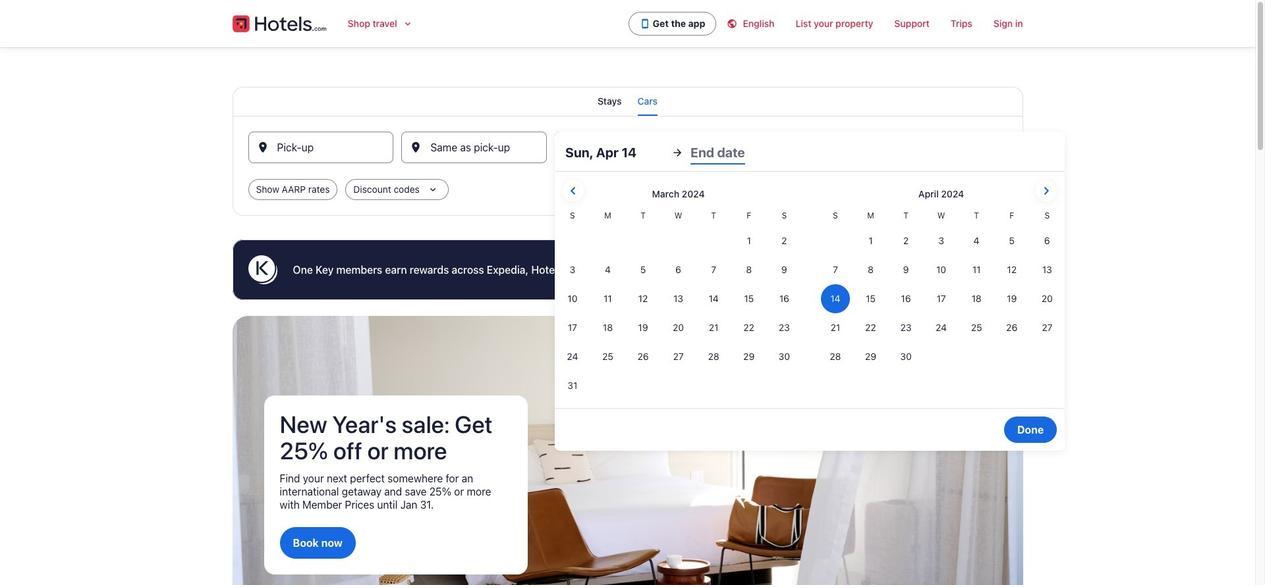 Task type: locate. For each thing, give the bounding box(es) containing it.
shop travel image
[[402, 18, 413, 29]]

main content
[[0, 47, 1255, 586]]

next month image
[[1039, 183, 1055, 199]]

hotels logo image
[[232, 13, 327, 34]]

tab list
[[232, 87, 1023, 116]]



Task type: vqa. For each thing, say whether or not it's contained in the screenshot.
tab list on the top of page
yes



Task type: describe. For each thing, give the bounding box(es) containing it.
download the app button image
[[640, 18, 650, 29]]

small image
[[727, 18, 743, 29]]

previous month image
[[566, 183, 581, 199]]



